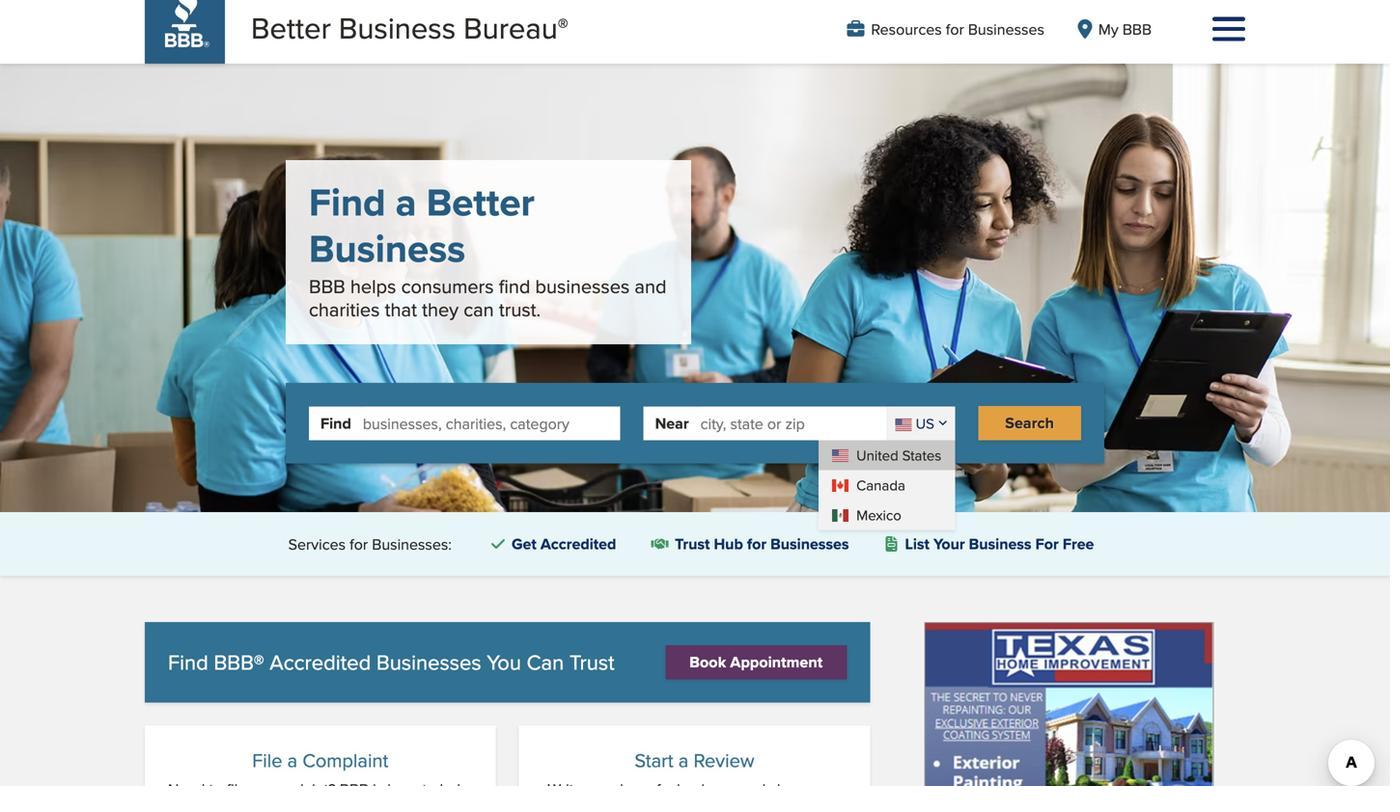 Task type: locate. For each thing, give the bounding box(es) containing it.
0 vertical spatial trust
[[675, 533, 710, 556]]

0 vertical spatial find
[[309, 174, 386, 231]]

can
[[527, 648, 564, 678]]

2 vertical spatial businesses
[[376, 648, 481, 678]]

get accredited
[[512, 533, 616, 556]]

find
[[499, 273, 530, 300]]

list box containing united states
[[819, 440, 955, 530]]

us
[[916, 413, 934, 434]]

trust
[[675, 533, 710, 556], [569, 648, 615, 678]]

1 horizontal spatial trust
[[675, 533, 710, 556]]

2 horizontal spatial businesses
[[968, 18, 1044, 40]]

find bbb® accredited businesses you can trust
[[168, 648, 615, 678]]

1 horizontal spatial a
[[396, 174, 417, 231]]

charities
[[309, 296, 380, 324]]

bbb left "helps"
[[309, 273, 345, 300]]

bbb
[[1123, 18, 1152, 40], [309, 273, 345, 300]]

accredited right bbb®
[[270, 648, 371, 678]]

0 vertical spatial business
[[339, 6, 456, 49]]

list your business for free
[[905, 533, 1094, 556]]

states
[[902, 445, 941, 466]]

1 horizontal spatial accredited
[[540, 533, 616, 556]]

0 horizontal spatial bbb
[[309, 273, 345, 300]]

2 vertical spatial find
[[168, 648, 208, 678]]

list box
[[819, 440, 955, 530]]

bureau
[[463, 6, 558, 49]]

1 horizontal spatial businesses
[[771, 533, 849, 556]]

2 horizontal spatial a
[[678, 747, 689, 775]]

united
[[856, 445, 898, 466]]

business
[[339, 6, 456, 49], [309, 221, 466, 277], [969, 533, 1032, 556]]

your
[[934, 533, 965, 556]]

2 horizontal spatial for
[[946, 18, 964, 40]]

can
[[464, 296, 494, 324]]

0 horizontal spatial accredited
[[270, 648, 371, 678]]

1 vertical spatial business
[[309, 221, 466, 277]]

helps
[[350, 273, 396, 300]]

for right hub
[[747, 533, 767, 556]]

businesses for trust hub for businesses
[[771, 533, 849, 556]]

1 horizontal spatial better
[[426, 174, 535, 231]]

hub
[[714, 533, 743, 556]]

a right start
[[678, 747, 689, 775]]

search
[[1005, 412, 1054, 435]]

free
[[1063, 533, 1094, 556]]

a inside find a better business bbb helps consumers find businesses and charities that they can trust.
[[396, 174, 417, 231]]

1 vertical spatial better
[[426, 174, 535, 231]]

find
[[309, 174, 386, 231], [320, 412, 351, 435], [168, 648, 208, 678]]

you
[[487, 648, 521, 678]]

texas home improvement, llc image
[[924, 623, 1214, 787]]

start a review
[[635, 747, 754, 775]]

1 vertical spatial trust
[[569, 648, 615, 678]]

a right "file"
[[287, 747, 298, 775]]

1 vertical spatial businesses
[[771, 533, 849, 556]]

canada option
[[819, 470, 955, 500]]

0 horizontal spatial for
[[350, 533, 368, 556]]

better inside find a better business bbb helps consumers find businesses and charities that they can trust.
[[426, 174, 535, 231]]

review
[[694, 747, 754, 775]]

US field
[[887, 407, 955, 440]]

businesses for find bbb® accredited businesses you can trust
[[376, 648, 481, 678]]

for right resources
[[946, 18, 964, 40]]

Find search field
[[363, 407, 620, 440]]

trust.
[[499, 296, 541, 324]]

find inside find a better business bbb helps consumers find businesses and charities that they can trust.
[[309, 174, 386, 231]]

that
[[385, 296, 417, 324]]

0 vertical spatial accredited
[[540, 533, 616, 556]]

my
[[1098, 18, 1119, 40]]

0 horizontal spatial trust
[[569, 648, 615, 678]]

1 vertical spatial bbb
[[309, 273, 345, 300]]

a up "helps"
[[396, 174, 417, 231]]

services
[[288, 533, 346, 556]]

get
[[512, 533, 536, 556]]

for
[[946, 18, 964, 40], [747, 533, 767, 556], [350, 533, 368, 556]]

businesses:
[[372, 533, 452, 556]]

Near field
[[700, 407, 887, 440]]

businesses inside 'link'
[[771, 533, 849, 556]]

find for businesses
[[168, 648, 208, 678]]

complaint
[[302, 747, 388, 775]]

trust left hub
[[675, 533, 710, 556]]

better
[[251, 6, 331, 49], [426, 174, 535, 231]]

0 vertical spatial bbb
[[1123, 18, 1152, 40]]

®
[[558, 11, 568, 41]]

accredited right get
[[540, 533, 616, 556]]

accredited
[[540, 533, 616, 556], [270, 648, 371, 678]]

for right services
[[350, 533, 368, 556]]

businesses
[[968, 18, 1044, 40], [771, 533, 849, 556], [376, 648, 481, 678]]

trust right can
[[569, 648, 615, 678]]

1 vertical spatial accredited
[[270, 648, 371, 678]]

a
[[396, 174, 417, 231], [287, 747, 298, 775], [678, 747, 689, 775]]

my bbb button
[[1075, 18, 1152, 40]]

0 horizontal spatial a
[[287, 747, 298, 775]]

0 horizontal spatial businesses
[[376, 648, 481, 678]]

0 horizontal spatial better
[[251, 6, 331, 49]]

better business bureau ®
[[251, 6, 568, 49]]

find for business
[[309, 174, 386, 231]]

book appointment
[[690, 651, 823, 674]]

1 vertical spatial find
[[320, 412, 351, 435]]

bbb right my
[[1123, 18, 1152, 40]]

1 horizontal spatial for
[[747, 533, 767, 556]]



Task type: describe. For each thing, give the bounding box(es) containing it.
get accredited link
[[483, 529, 624, 560]]

trust hub for businesses link
[[643, 528, 857, 561]]

1 horizontal spatial bbb
[[1123, 18, 1152, 40]]

they
[[422, 296, 459, 324]]

appointment
[[730, 651, 823, 674]]

mexico
[[856, 505, 902, 525]]

resources for businesses
[[871, 18, 1044, 40]]

start
[[635, 747, 673, 775]]

services for businesses:
[[288, 533, 452, 556]]

canada
[[856, 475, 905, 496]]

a for start
[[678, 747, 689, 775]]

my bbb
[[1098, 18, 1152, 40]]

book appointment link
[[665, 646, 847, 680]]

a group of volunteers. in the foreground, a diverse group of women check notes on a clipboard. in the background, others work on assembling boxes. image
[[0, 64, 1390, 513]]

list
[[905, 533, 930, 556]]

for inside 'link'
[[747, 533, 767, 556]]

file
[[252, 747, 282, 775]]

for for businesses:
[[350, 533, 368, 556]]

mexico option
[[819, 500, 955, 530]]

united states
[[856, 445, 941, 466]]

businesses
[[535, 273, 630, 300]]

and
[[635, 273, 667, 300]]

2 vertical spatial business
[[969, 533, 1032, 556]]

0 vertical spatial businesses
[[968, 18, 1044, 40]]

resources
[[871, 18, 942, 40]]

for for businesses
[[946, 18, 964, 40]]

a for file
[[287, 747, 298, 775]]

for
[[1035, 533, 1059, 556]]

0 vertical spatial better
[[251, 6, 331, 49]]

trust inside trust hub for businesses 'link'
[[675, 533, 710, 556]]

near
[[655, 412, 689, 435]]

find a better business bbb helps consumers find businesses and charities that they can trust.
[[309, 174, 667, 324]]

a for find
[[396, 174, 417, 231]]

file a complaint
[[252, 747, 388, 775]]

bbb®
[[214, 648, 264, 678]]

list your business for free link
[[876, 529, 1102, 560]]

search button
[[978, 407, 1081, 441]]

resources for businesses link
[[847, 18, 1044, 40]]

united states option
[[819, 440, 955, 470]]

trust hub for businesses
[[675, 533, 849, 556]]

bbb inside find a better business bbb helps consumers find businesses and charities that they can trust.
[[309, 273, 345, 300]]

book
[[690, 651, 726, 674]]

consumers
[[401, 273, 494, 300]]

business inside find a better business bbb helps consumers find businesses and charities that they can trust.
[[309, 221, 466, 277]]



Task type: vqa. For each thing, say whether or not it's contained in the screenshot.
the For
yes



